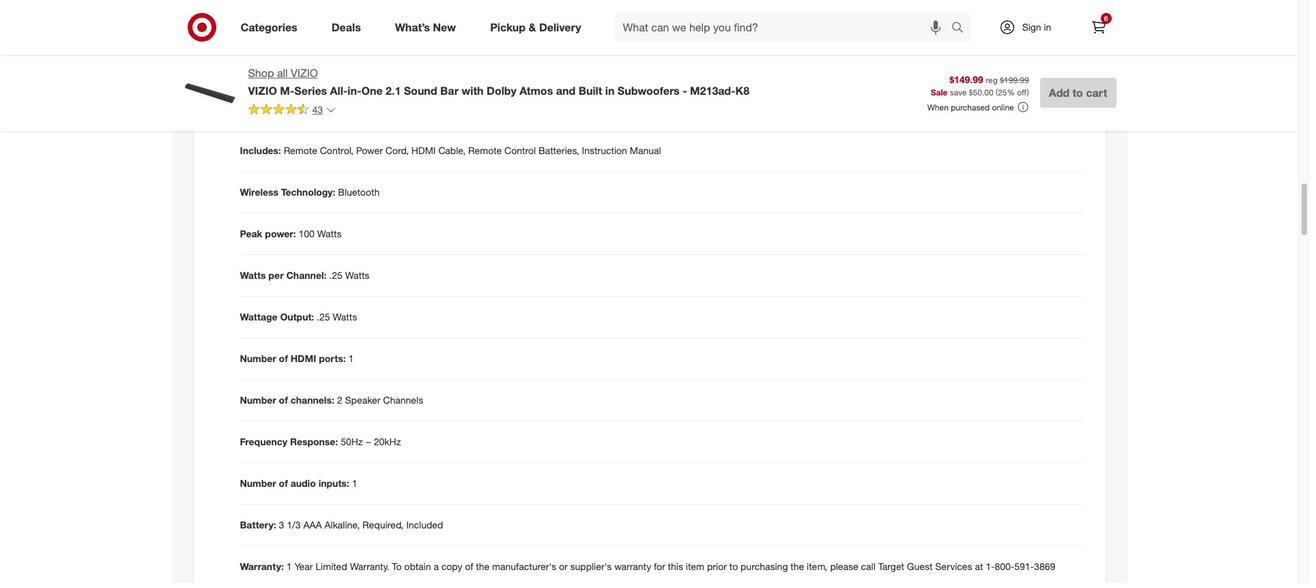 Task type: locate. For each thing, give the bounding box(es) containing it.
remote
[[284, 145, 317, 156], [468, 145, 502, 156]]

0 vertical spatial vizio
[[291, 66, 318, 80]]

power
[[356, 145, 383, 156]]

audio
[[291, 478, 316, 489]]

in right built
[[605, 84, 615, 98]]

1 for number of hdmi ports: 1
[[349, 353, 354, 364]]

wattage
[[240, 311, 278, 323]]

required,
[[363, 519, 404, 531]]

hdmi left ports:
[[291, 353, 316, 364]]

of down output:
[[279, 353, 288, 364]]

0 horizontal spatial in
[[605, 84, 615, 98]]

includes:
[[240, 145, 281, 156]]

to inside button
[[1073, 86, 1083, 100]]

vizio down shop
[[248, 84, 277, 98]]

to right add
[[1073, 86, 1083, 100]]

of for channels:
[[279, 394, 288, 406]]

pickup
[[490, 20, 526, 34]]

number for number of channels:
[[240, 394, 276, 406]]

watts right 'channel:'
[[345, 270, 370, 281]]

search button
[[945, 12, 978, 45]]

0 vertical spatial .25
[[329, 270, 343, 281]]

frequency
[[240, 436, 287, 448]]

.25 right output:
[[317, 311, 330, 323]]

remote right cable,
[[468, 145, 502, 156]]

0 horizontal spatial hdmi
[[291, 353, 316, 364]]

0 vertical spatial number
[[240, 353, 276, 364]]

year
[[294, 561, 313, 573]]

to right prior
[[730, 561, 738, 573]]

bluetooth
[[338, 186, 380, 198]]

hdmi right the cord, in the top of the page
[[411, 145, 436, 156]]

vizio
[[291, 66, 318, 80], [248, 84, 277, 98]]

for
[[654, 561, 665, 573]]

.25 right 'channel:'
[[329, 270, 343, 281]]

add to cart
[[1049, 86, 1108, 100]]

1 right inputs:
[[352, 478, 357, 489]]

save
[[950, 88, 967, 98]]

control
[[505, 145, 536, 156]]

includes: remote control, power cord, hdmi cable, remote control batteries, instruction manual
[[240, 145, 661, 156]]

channels:
[[291, 394, 334, 406]]

built
[[579, 84, 602, 98]]

1
[[349, 353, 354, 364], [352, 478, 357, 489], [286, 561, 292, 573]]

remote left control,
[[284, 145, 317, 156]]

1 vertical spatial hdmi
[[291, 353, 316, 364]]

number for number of audio inputs:
[[240, 478, 276, 489]]

1 vertical spatial number
[[240, 394, 276, 406]]

800-
[[995, 561, 1015, 573]]

1 vertical spatial to
[[730, 561, 738, 573]]

%
[[1007, 88, 1015, 98]]

wattage output: .25 watts
[[240, 311, 357, 323]]

number for number of hdmi ports:
[[240, 353, 276, 364]]

pickup & delivery link
[[479, 12, 598, 42]]

watts
[[317, 228, 342, 240], [240, 270, 266, 281], [345, 270, 370, 281], [333, 311, 357, 323]]

weight:
[[240, 20, 274, 31]]

)
[[1027, 88, 1029, 98]]

3 number from the top
[[240, 478, 276, 489]]

cord,
[[386, 145, 409, 156]]

type:
[[295, 103, 319, 115]]

supplier's
[[570, 561, 612, 573]]

number down wattage
[[240, 353, 276, 364]]

50.00
[[973, 88, 994, 98]]

1 horizontal spatial to
[[1073, 86, 1083, 100]]

0 vertical spatial in
[[1044, 21, 1051, 33]]

2 remote from the left
[[468, 145, 502, 156]]

number
[[240, 353, 276, 364], [240, 394, 276, 406], [240, 478, 276, 489]]

to
[[1073, 86, 1083, 100], [730, 561, 738, 573]]

wireless
[[240, 186, 279, 198]]

the
[[476, 561, 490, 573], [791, 561, 804, 573]]

0 vertical spatial 1
[[349, 353, 354, 364]]

new
[[433, 20, 456, 34]]

-
[[683, 84, 687, 98]]

of left channels:
[[279, 394, 288, 406]]

1 horizontal spatial the
[[791, 561, 804, 573]]

m213ad-
[[690, 84, 736, 98]]

1 horizontal spatial in
[[1044, 21, 1051, 33]]

20khz
[[374, 436, 401, 448]]

0 vertical spatial hdmi
[[411, 145, 436, 156]]

2 vertical spatial 1
[[286, 561, 292, 573]]

the right copy
[[476, 561, 490, 573]]

bar
[[440, 84, 459, 98]]

add
[[1049, 86, 1070, 100]]

1 horizontal spatial vizio
[[291, 66, 318, 80]]

in right sign
[[1044, 21, 1051, 33]]

power:
[[265, 228, 296, 240]]

copy
[[442, 561, 462, 573]]

1 vertical spatial in
[[605, 84, 615, 98]]

0 horizontal spatial the
[[476, 561, 490, 573]]

in
[[1044, 21, 1051, 33], [605, 84, 615, 98]]

add to cart button
[[1040, 78, 1116, 108]]

wireless technology: bluetooth
[[240, 186, 380, 198]]

2 number from the top
[[240, 394, 276, 406]]

please
[[830, 561, 859, 573]]

image of vizio m-series all-in-one 2.1 sound bar with dolby atmos and built in subwoofers - m213ad-k8 image
[[183, 66, 237, 120]]

1-
[[986, 561, 995, 573]]

subwoofers
[[618, 84, 680, 98]]

of left audio
[[279, 478, 288, 489]]

watts right 100
[[317, 228, 342, 240]]

response:
[[290, 436, 338, 448]]

output:
[[280, 311, 314, 323]]

1 vertical spatial 1
[[352, 478, 357, 489]]

number up battery:
[[240, 478, 276, 489]]

the left item, at the right of the page
[[791, 561, 804, 573]]

call
[[861, 561, 876, 573]]

jack,
[[405, 103, 427, 115]]

0 horizontal spatial remote
[[284, 145, 317, 156]]

deals link
[[320, 12, 378, 42]]

1 left year
[[286, 561, 292, 573]]

in inside shop all vizio vizio m-series all-in-one 2.1 sound bar with dolby atmos and built in subwoofers - m213ad-k8
[[605, 84, 615, 98]]

1 number from the top
[[240, 353, 276, 364]]

2
[[337, 394, 342, 406]]

number of hdmi ports: 1
[[240, 353, 354, 364]]

m-
[[280, 84, 294, 98]]

electronics
[[240, 61, 291, 73]]

all-
[[330, 84, 348, 98]]

channels
[[383, 394, 423, 406]]

warranty: 1 year limited warranty. to obtain a copy of the manufacturer's or supplier's warranty for this item prior to purchasing the item, please call target guest services at 1-800-591-3869
[[240, 561, 1055, 573]]

1 right ports:
[[349, 353, 354, 364]]

2 vertical spatial number
[[240, 478, 276, 489]]

rca
[[322, 103, 341, 115]]

number up frequency
[[240, 394, 276, 406]]

1 the from the left
[[476, 561, 490, 573]]

categories
[[241, 20, 297, 34]]

or
[[559, 561, 568, 573]]

1 vertical spatial vizio
[[248, 84, 277, 98]]

hdmi,
[[430, 103, 457, 115]]

1 horizontal spatial hdmi
[[411, 145, 436, 156]]

0 vertical spatial to
[[1073, 86, 1083, 100]]

1 horizontal spatial remote
[[468, 145, 502, 156]]

and
[[556, 84, 576, 98]]

watts up ports:
[[333, 311, 357, 323]]

43
[[312, 104, 323, 115]]

vizio up series
[[291, 66, 318, 80]]

instruction
[[582, 145, 627, 156]]



Task type: describe. For each thing, give the bounding box(es) containing it.
alkaline,
[[325, 519, 360, 531]]

pickup & delivery
[[490, 20, 581, 34]]

number of channels: 2 speaker channels
[[240, 394, 423, 406]]

features:
[[294, 61, 336, 73]]

25
[[998, 88, 1007, 98]]

a
[[434, 561, 439, 573]]

when purchased online
[[927, 102, 1014, 112]]

online
[[992, 102, 1014, 112]]

$149.99 reg $199.99 sale save $ 50.00 ( 25 % off )
[[931, 73, 1029, 98]]

prior
[[707, 561, 727, 573]]

3
[[279, 519, 284, 531]]

battery:
[[240, 519, 276, 531]]

0 horizontal spatial to
[[730, 561, 738, 573]]

at
[[975, 561, 983, 573]]

1 vertical spatial .25
[[317, 311, 330, 323]]

0 horizontal spatial vizio
[[248, 84, 277, 98]]

connection type: rca audio, 3.5mm jack, hdmi, optical audio
[[240, 103, 517, 115]]

target
[[878, 561, 904, 573]]

sound
[[404, 84, 437, 98]]

warranty:
[[240, 561, 284, 573]]

inputs:
[[319, 478, 349, 489]]

what's
[[395, 20, 430, 34]]

in-
[[348, 84, 361, 98]]

electronics features:
[[240, 61, 336, 73]]

battery: 3 1/3 aaa alkaline, required, included
[[240, 519, 443, 531]]

of for hdmi
[[279, 353, 288, 364]]

deals
[[332, 20, 361, 34]]

sign in
[[1022, 21, 1051, 33]]

to
[[392, 561, 402, 573]]

connection
[[240, 103, 292, 115]]

delivery
[[539, 20, 581, 34]]

$199.99
[[1000, 75, 1029, 85]]

what's new
[[395, 20, 456, 34]]

3869
[[1034, 561, 1055, 573]]

technology:
[[281, 186, 335, 198]]

warranty
[[614, 561, 651, 573]]

of for audio
[[279, 478, 288, 489]]

off
[[1017, 88, 1027, 98]]

item
[[686, 561, 704, 573]]

speaker
[[345, 394, 381, 406]]

What can we help you find? suggestions appear below search field
[[615, 12, 955, 42]]

frequency response: 50hz – 20khz
[[240, 436, 401, 448]]

2.1
[[386, 84, 401, 98]]

dolby
[[487, 84, 517, 98]]

ports:
[[319, 353, 346, 364]]

audio,
[[344, 103, 370, 115]]

sign
[[1022, 21, 1041, 33]]

obtain
[[404, 561, 431, 573]]

manufacturer's
[[492, 561, 556, 573]]

optical
[[459, 103, 490, 115]]

–
[[365, 436, 371, 448]]

all
[[277, 66, 288, 80]]

&
[[529, 20, 536, 34]]

watts per channel: .25 watts
[[240, 270, 370, 281]]

cable,
[[438, 145, 466, 156]]

reg
[[986, 75, 998, 85]]

search
[[945, 22, 978, 35]]

100
[[299, 228, 315, 240]]

1 remote from the left
[[284, 145, 317, 156]]

when
[[927, 102, 949, 112]]

6
[[1104, 14, 1108, 23]]

43 link
[[248, 103, 337, 119]]

guest
[[907, 561, 933, 573]]

1/3
[[287, 519, 301, 531]]

5.56
[[276, 20, 295, 31]]

sign in link
[[987, 12, 1073, 42]]

limited
[[316, 561, 347, 573]]

aaa
[[303, 519, 322, 531]]

1 for number of audio inputs: 1
[[352, 478, 357, 489]]

batteries,
[[539, 145, 579, 156]]

audio
[[492, 103, 517, 115]]

per
[[268, 270, 284, 281]]

of right copy
[[465, 561, 473, 573]]

manual
[[630, 145, 661, 156]]

watts left per
[[240, 270, 266, 281]]

what's new link
[[383, 12, 473, 42]]

3.5mm
[[373, 103, 403, 115]]

50hz
[[341, 436, 363, 448]]

6 link
[[1084, 12, 1114, 42]]

2 the from the left
[[791, 561, 804, 573]]

this
[[668, 561, 683, 573]]

with
[[462, 84, 484, 98]]

(
[[996, 88, 998, 98]]

categories link
[[229, 12, 314, 42]]



Task type: vqa. For each thing, say whether or not it's contained in the screenshot.
Type button at the left bottom
no



